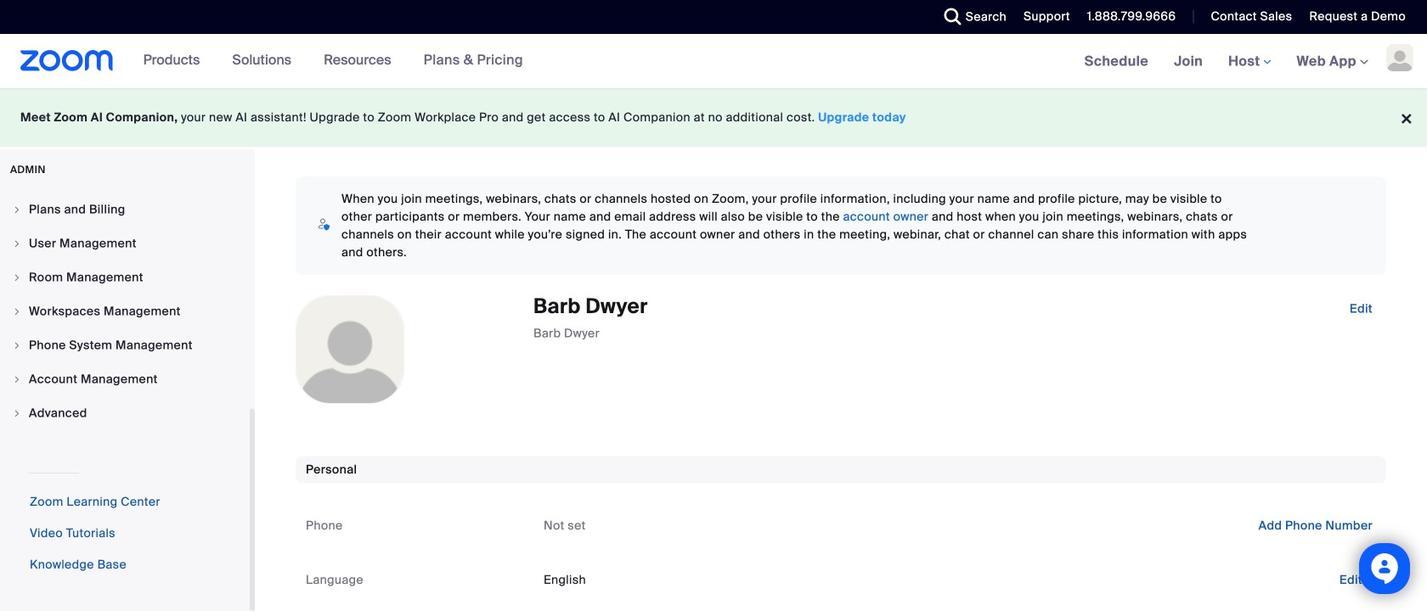 Task type: locate. For each thing, give the bounding box(es) containing it.
6 menu item from the top
[[0, 364, 250, 396]]

5 menu item from the top
[[0, 330, 250, 362]]

1 right image from the top
[[12, 205, 22, 215]]

menu item
[[0, 194, 250, 226], [0, 228, 250, 260], [0, 262, 250, 294], [0, 296, 250, 328], [0, 330, 250, 362], [0, 364, 250, 396], [0, 398, 250, 430]]

1 menu item from the top
[[0, 194, 250, 226]]

banner
[[0, 34, 1428, 90]]

right image
[[12, 205, 22, 215], [12, 239, 22, 249], [12, 307, 22, 317], [12, 341, 22, 351], [12, 375, 22, 385], [12, 409, 22, 419]]

2 menu item from the top
[[0, 228, 250, 260]]

user photo image
[[297, 297, 404, 404]]

3 menu item from the top
[[0, 262, 250, 294]]

footer
[[0, 88, 1428, 147]]

product information navigation
[[131, 34, 536, 88]]

6 right image from the top
[[12, 409, 22, 419]]

edit user photo image
[[337, 343, 364, 358]]



Task type: vqa. For each thing, say whether or not it's contained in the screenshot.
USER PHOTO
yes



Task type: describe. For each thing, give the bounding box(es) containing it.
profile picture image
[[1387, 44, 1414, 71]]

meetings navigation
[[1072, 34, 1428, 90]]

2 right image from the top
[[12, 239, 22, 249]]

admin menu menu
[[0, 194, 250, 432]]

4 menu item from the top
[[0, 296, 250, 328]]

4 right image from the top
[[12, 341, 22, 351]]

zoom logo image
[[20, 50, 114, 71]]

5 right image from the top
[[12, 375, 22, 385]]

3 right image from the top
[[12, 307, 22, 317]]

right image
[[12, 273, 22, 283]]

7 menu item from the top
[[0, 398, 250, 430]]



